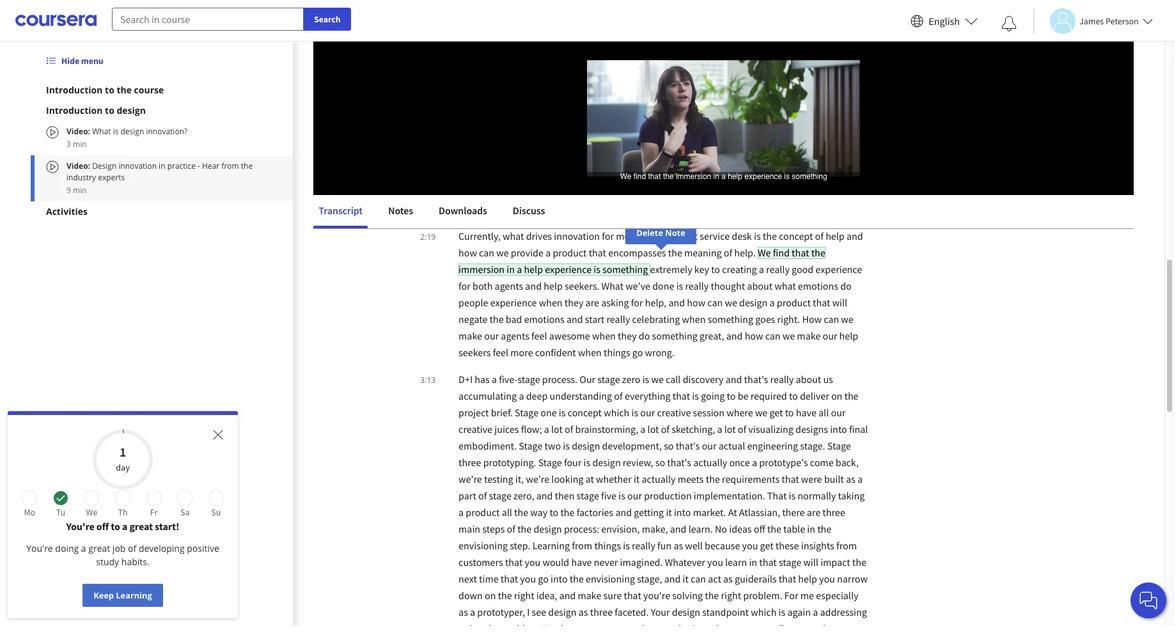 Task type: vqa. For each thing, say whether or not it's contained in the screenshot.
ship in SHIP IT, WHICH IS LIKE A 24- HOUR HACKATHON
yes



Task type: describe. For each thing, give the bounding box(es) containing it.
to inside dropdown button
[[105, 104, 114, 116]]

d+i has a five-stage process. button
[[459, 373, 580, 386]]

they for that
[[840, 136, 859, 149]]

0 horizontal spatial good
[[731, 36, 753, 49]]

this
[[509, 86, 524, 99]]

innovation inside design innovation in practice - hear from the industry experts
[[119, 161, 157, 171]]

1 horizontal spatial concept
[[779, 230, 813, 242]]

it, inside when you see the company here doing ship it,
[[459, 136, 468, 149]]

1 horizontal spatial at
[[690, 230, 698, 242]]

full screen image
[[1113, 189, 1130, 202]]

insights
[[801, 539, 835, 552]]

stage up "deep"
[[518, 373, 540, 386]]

do inside what emotions do people experience when they are asking for help,
[[841, 280, 852, 292]]

stage two is design development, so that's our actual engineering stage.
[[519, 440, 828, 452]]

communicate with people that use our products is always
[[588, 70, 835, 83]]

down
[[459, 589, 483, 602]]

possibilities
[[459, 186, 510, 199]]

to inside 'dropdown button'
[[105, 84, 114, 96]]

on for to
[[669, 170, 680, 182]]

way inside and then stage five is our production implementation. that is normally taking a product all the way to the factories and getting it into market.
[[531, 506, 548, 519]]

our inside and how can we make our help seekers feel more confident when things go wrong.
[[823, 330, 838, 342]]

how up everyone is going forward, button
[[601, 120, 619, 132]]

see up everyone
[[584, 120, 599, 132]]

biggest
[[686, 86, 717, 99]]

0 vertical spatial it
[[634, 473, 640, 486]]

2 horizontal spatial something
[[708, 313, 754, 326]]

values
[[459, 36, 486, 49]]

new inside and building things, and try new stuff,
[[523, 120, 541, 132]]

into inside the a lot of visualizing designs into final embodiment.
[[831, 423, 848, 436]]

your design standpoint which is again a addressing a singular problem. button
[[459, 606, 867, 626]]

both
[[473, 280, 493, 292]]

from inside design innovation in practice - hear from the industry experts
[[222, 161, 239, 171]]

with for people
[[649, 70, 668, 83]]

it inside and then stage five is our production implementation. that is normally taking a product all the way to the factories and getting it into market.
[[666, 506, 672, 519]]

to left bring
[[486, 170, 495, 182]]

us inside d+i has a five-stage process. our stage zero is we call discovery and that's really about us accumulating a deep understanding of
[[824, 373, 834, 386]]

stick.
[[650, 120, 672, 132]]

company,
[[556, 36, 597, 49]]

as up encompasses
[[632, 230, 641, 242]]

0 vertical spatial great
[[129, 520, 153, 533]]

standpoint
[[703, 606, 749, 619]]

a inside we find that the immersion in a help experience is something
[[517, 263, 522, 276]]

factories
[[577, 506, 614, 519]]

and inside and it's just part of the course.
[[745, 186, 761, 199]]

design inside video: what is design innovation? 3 min
[[121, 126, 144, 137]]

experience inside we find that the immersion in a help experience is something
[[545, 263, 592, 276]]

company right core
[[813, 20, 852, 33]]

you inside get these insights from customers that you would have never imagined.
[[525, 556, 541, 569]]

make,
[[642, 523, 668, 536]]

people inside what emotions do people experience when they are asking for help,
[[459, 296, 488, 309]]

1 vertical spatial emotions
[[524, 313, 565, 326]]

we inside and how can we design a product that will negate
[[725, 296, 738, 309]]

are inside atlassian as a company has core company values which are open company,  no bull;
[[516, 36, 530, 49]]

0 vertical spatial so
[[664, 440, 674, 452]]

of inside the requirements that were built as a part of stage zero,
[[479, 489, 487, 502]]

customers
[[459, 556, 503, 569]]

never
[[594, 556, 618, 569]]

these inside and driving these projects along that they themselves have come up with.
[[733, 136, 756, 149]]

our up user's
[[691, 153, 705, 166]]

you inside when you see the company here doing ship it,
[[701, 120, 717, 132]]

for inside extremely key to creating a really good experience for both agents and help seekers. what we've done is really thought about
[[459, 280, 471, 292]]

transcript button
[[313, 195, 367, 226]]

our down everything
[[641, 406, 655, 419]]

1 horizontal spatial problem.
[[744, 589, 783, 602]]

stage for stage three prototyping. stage four is design review,
[[828, 440, 851, 452]]

provide
[[511, 246, 544, 259]]

from inside get these insights from customers that you would have never imagined.
[[837, 539, 857, 552]]

whatever
[[665, 556, 706, 569]]

awesome
[[549, 330, 590, 342]]

start
[[585, 313, 605, 326]]

when you see the company here doing ship it,
[[459, 120, 860, 149]]

product inside and how can we design a product that will negate
[[777, 296, 811, 309]]

everything that is going to be required to deliver on the project brief. button
[[459, 390, 859, 419]]

and inside extremely key to creating a really good experience for both agents and help seekers. what we've done is really thought about
[[526, 280, 542, 292]]

0 horizontal spatial us
[[536, 53, 546, 66]]

keep learning button
[[83, 584, 163, 607]]

that's inside the so that's actually once a prototype's come back, we're testing it,
[[668, 456, 692, 469]]

themselves
[[459, 153, 508, 166]]

try
[[508, 120, 521, 132]]

things inside and how can we make our help seekers feel more confident when things go wrong.
[[604, 346, 631, 359]]

we're for we're looking at whether it actually meets
[[526, 473, 550, 486]]

we for we
[[86, 507, 98, 518]]

practice
[[167, 161, 196, 171]]

i see design as three faceted. button
[[527, 606, 651, 619]]

to down think
[[620, 170, 629, 182]]

to down the biggest
[[711, 103, 720, 116]]

Search in course text field
[[112, 8, 304, 31]]

that up the open and there's this constant line of communications.our biggest one is
[[657, 53, 675, 66]]

2 vertical spatial things
[[595, 539, 621, 552]]

that is normally taking button
[[768, 489, 865, 502]]

1 horizontal spatial innovation
[[554, 230, 600, 242]]

about right this
[[509, 53, 534, 66]]

is inside "ship it, which is like a 24- hour hackathon"
[[806, 86, 813, 99]]

which is a really, really good one. button
[[634, 36, 775, 49]]

that left use at right top
[[702, 70, 719, 83]]

as left "faceted."
[[579, 606, 588, 619]]

i see design as three faceted.
[[527, 606, 651, 619]]

introduction to design button
[[46, 104, 277, 117]]

search
[[314, 13, 341, 25]]

0 horizontal spatial where
[[529, 103, 555, 116]]

me inside for me especially as a prototyper,
[[801, 589, 814, 602]]

guiderails
[[735, 573, 777, 585]]

were
[[802, 473, 823, 486]]

3:13
[[421, 375, 436, 386]]

our left "actual"
[[702, 440, 717, 452]]

celebrating
[[632, 313, 680, 326]]

help.
[[735, 246, 756, 259]]

1 horizontal spatial people
[[670, 70, 700, 83]]

bull;
[[613, 36, 632, 49]]

0 vertical spatial me
[[616, 230, 630, 242]]

we inside and how can we make our help seekers feel more confident when things go wrong.
[[783, 330, 795, 342]]

see inside when you see the company here doing ship it,
[[719, 120, 733, 132]]

addressing
[[821, 606, 867, 619]]

do inside how can we make our agents feel awesome when they do something great,
[[639, 330, 650, 342]]

five
[[601, 489, 617, 502]]

design up four
[[572, 440, 600, 452]]

company up one.
[[734, 20, 773, 33]]

feel inside how can we make our agents feel awesome when they do something great,
[[532, 330, 547, 342]]

these inside get these insights from customers that you would have never imagined.
[[776, 539, 799, 552]]

brainstorming,
[[576, 423, 639, 436]]

singular
[[466, 623, 500, 626]]

the up the narrow
[[853, 556, 867, 569]]

improve
[[631, 170, 667, 182]]

1 horizontal spatial new
[[761, 103, 779, 116]]

the up "this"
[[519, 70, 533, 83]]

can inside how can we make our agents feel awesome when they do something great,
[[824, 313, 840, 326]]

about inside extremely key to creating a really good experience for both agents and help seekers. what we've done is really thought about
[[748, 280, 773, 292]]

right inside and it can act as guiderails that help you narrow down on the right idea,
[[514, 589, 535, 602]]

the down bull;
[[622, 53, 636, 66]]

mute image
[[343, 189, 360, 202]]

0 horizontal spatial concept
[[568, 406, 602, 419]]

9
[[67, 185, 71, 196]]

with for each
[[752, 53, 771, 66]]

market.
[[693, 506, 726, 519]]

introduction for introduction to design
[[46, 104, 103, 116]]

getting
[[634, 506, 664, 519]]

faceted.
[[615, 606, 649, 619]]

delete
[[637, 227, 663, 239]]

notes
[[388, 204, 413, 217]]

the up step.
[[518, 523, 532, 536]]

experience inside what emotions do people experience when they are asking for help,
[[491, 296, 537, 309]]

company up and see how things stick. button
[[601, 103, 640, 116]]

we're inside the so that's actually once a prototype's come back, we're testing it,
[[459, 473, 482, 486]]

1 vertical spatial you're
[[644, 589, 671, 602]]

engineering
[[748, 440, 799, 452]]

designers.
[[739, 153, 783, 166]]

idea,
[[537, 589, 558, 602]]

we down really,
[[677, 53, 689, 66]]

hide
[[61, 55, 79, 67]]

keep learning
[[94, 590, 152, 601]]

atlassian,
[[739, 506, 781, 519]]

can for and it can act as guiderails that help you narrow down on the right idea,
[[691, 573, 706, 585]]

habits.
[[121, 556, 150, 568]]

0 vertical spatial things
[[621, 120, 648, 132]]

design left process:
[[534, 523, 562, 536]]

for up encompasses
[[602, 230, 614, 242]]

1 vertical spatial that's
[[676, 440, 700, 452]]

show notifications image
[[1002, 16, 1017, 31]]

production
[[644, 489, 692, 502]]

0 vertical spatial creative
[[657, 406, 691, 419]]

whatever you learn in that stage button
[[665, 556, 804, 569]]

final
[[850, 423, 869, 436]]

which inside atlassian as a company has core company values which are open company,  no bull;
[[488, 36, 514, 49]]

d+i has a five-stage process. our stage zero is we call discovery and that's really about us accumulating a deep understanding of
[[459, 373, 834, 402]]

get inside our creative session where we get to have all our creative juices flow;
[[770, 406, 783, 419]]

when inside how can we make our agents feel awesome when they do something great,
[[592, 330, 616, 342]]

which right bull;
[[634, 36, 659, 49]]

they for when
[[565, 296, 584, 309]]

communicate for people
[[588, 70, 647, 83]]

and inside and how can we make our help seekers feel more confident when things go wrong.
[[727, 330, 743, 342]]

the down line
[[557, 103, 571, 116]]

that down bull;
[[602, 53, 620, 66]]

our up back,
[[831, 406, 846, 419]]

we for we find that the immersion in a help experience is something
[[758, 246, 771, 259]]

1 horizontal spatial sure
[[604, 589, 622, 602]]

1 vertical spatial one
[[541, 406, 557, 419]]

design down idea,
[[549, 606, 577, 619]]

going inside everything that is going to be required to deliver on the project brief.
[[701, 390, 725, 402]]

when inside and how can we make our help seekers feel more confident when things go wrong.
[[578, 346, 602, 359]]

the left bad
[[490, 313, 504, 326]]

doing inside when you see the company here doing ship it,
[[814, 120, 839, 132]]

the down act
[[705, 589, 719, 602]]

stage down the two
[[538, 456, 562, 469]]

lot for brainstorming,
[[551, 423, 563, 436]]

can for and how can we make our help seekers feel more confident when things go wrong.
[[766, 330, 781, 342]]

stage two is design development, button
[[519, 440, 664, 452]]

our inside and then stage five is our production implementation. that is normally taking a product all the way to the factories and getting it into market.
[[628, 489, 642, 502]]

the inside 'dropdown button'
[[117, 84, 132, 96]]

taking
[[838, 489, 865, 502]]

innovation?
[[146, 126, 188, 137]]

when up great,
[[682, 313, 706, 326]]

meets
[[678, 473, 704, 486]]

1 vertical spatial going
[[614, 186, 638, 199]]

off inside the 1 dialog
[[96, 520, 109, 533]]

go inside and how can we make our help seekers feel more confident when things go wrong.
[[633, 346, 643, 359]]

part inside the requirements that were built as a part of stage zero,
[[459, 489, 477, 502]]

core
[[792, 20, 811, 33]]

i think innovation is in our dna as designers.
[[595, 153, 785, 166]]

help inside and it can act as guiderails that help you narrow down on the right idea,
[[799, 573, 818, 585]]

will impact the next time that you go into the envisioning stage, button
[[459, 556, 867, 585]]

will inside and how can we design a product that will negate
[[833, 296, 848, 309]]

on inside everything that is going to be required to deliver on the project brief.
[[832, 390, 843, 402]]

you're for you're off to a great start!
[[66, 520, 95, 533]]

it,
[[516, 473, 524, 486]]

as right dna
[[728, 153, 737, 166]]

stage for stage two is design development, so that's our actual engineering stage.
[[519, 440, 543, 452]]

as right fun on the right of page
[[674, 539, 683, 552]]

1 horizontal spatial from
[[572, 539, 593, 552]]

life.
[[716, 170, 732, 182]]

what inside what emotions do people experience when they are asking for help,
[[775, 280, 796, 292]]

built
[[825, 473, 844, 486]]

and inside communicate with each other in the company and the way that we
[[500, 70, 517, 83]]

in inside no ideas off the table in the envisioning step.
[[808, 523, 816, 536]]

always
[[804, 70, 833, 83]]

product inside ultimately you're trying to bring about a better product to improve on a user's life.
[[584, 170, 618, 182]]

into inside and then stage five is our production implementation. that is normally taking a product all the way to the factories and getting it into market.
[[674, 506, 691, 519]]

the up "i see design as three faceted." button
[[570, 573, 584, 585]]

hackathon
[[481, 103, 527, 116]]

how inside and how can we design a product that will negate
[[687, 296, 706, 309]]

day
[[116, 462, 130, 473]]

introduction to the course
[[46, 84, 164, 96]]

line
[[566, 86, 582, 99]]

related lecture content tabs tab list
[[313, 195, 1134, 228]]

you inside and it can act as guiderails that help you narrow down on the right idea,
[[820, 573, 835, 585]]

1 horizontal spatial make
[[578, 589, 602, 602]]

about inside d+i has a five-stage process. our stage zero is we call discovery and that's really about us accumulating a deep understanding of
[[796, 373, 822, 386]]

see down idea,
[[532, 606, 546, 619]]

as inside for me especially as a prototyper,
[[459, 606, 468, 619]]

of inside the open and there's this constant line of communications.our biggest one is
[[584, 86, 592, 99]]

go inside 'will impact the next time that you go into the envisioning stage,'
[[538, 573, 549, 585]]

that inside communicate with each other in the company and the way that we
[[554, 70, 572, 83]]

0 horizontal spatial creative
[[459, 423, 493, 436]]

the up always
[[831, 53, 845, 66]]

0 vertical spatial way
[[638, 53, 655, 66]]

a lot of visualizing designs into final embodiment. button
[[459, 423, 869, 452]]

the up find
[[763, 230, 777, 242]]

we inside how can we make our agents feel awesome when they do something great,
[[842, 313, 854, 326]]

as inside atlassian as a company has core company values which are open company,  no bull;
[[715, 20, 724, 33]]

fr
[[150, 507, 158, 518]]

and how can we design a product that will negate
[[459, 296, 848, 326]]

stage inside the requirements that were built as a part of stage zero,
[[489, 489, 512, 502]]

activities button
[[46, 205, 277, 218]]

is inside your design standpoint which is again a addressing a singular problem.
[[779, 606, 786, 619]]

to left deliver
[[789, 390, 798, 402]]

agents inside extremely key to creating a really good experience for both agents and help seekers. what we've done is really thought about
[[495, 280, 523, 292]]

0 horizontal spatial at
[[586, 473, 594, 486]]

to down "improve"
[[640, 186, 649, 199]]

deliver
[[800, 390, 830, 402]]

2 horizontal spatial innovation
[[624, 153, 669, 166]]

right.
[[778, 313, 801, 326]]

they inside how can we make our agents feel awesome when they do something great,
[[618, 330, 637, 342]]

the inside when you see the company here doing ship it,
[[735, 120, 749, 132]]

0 vertical spatial what
[[503, 230, 524, 242]]

ideas,
[[781, 103, 806, 116]]

that up guiderails at the bottom of the page
[[760, 556, 777, 569]]

ship inside when you see the company here doing ship it,
[[841, 120, 860, 132]]

envisioning inside 'will impact the next time that you go into the envisioning stage,'
[[586, 573, 635, 585]]

especially
[[816, 589, 859, 602]]

all inside and then stage five is our production implementation. that is normally taking a product all the way to the factories and getting it into market.
[[502, 506, 512, 519]]

next
[[459, 573, 477, 585]]

is inside everything that is going to be required to deliver on the project brief.
[[692, 390, 699, 402]]

design inside dropdown button
[[117, 104, 146, 116]]

stuff,
[[543, 120, 564, 132]]

the inside and it can act as guiderails that help you narrow down on the right idea,
[[498, 589, 512, 602]]

key
[[695, 263, 710, 276]]

and inside help and how can we provide a product that encompasses the meaning of help.
[[847, 230, 864, 242]]

zero,
[[514, 489, 535, 502]]



Task type: locate. For each thing, give the bounding box(es) containing it.
0 vertical spatial what
[[92, 126, 111, 137]]

1 vertical spatial communicate
[[588, 70, 647, 83]]

2 min from the top
[[73, 185, 87, 196]]

agents
[[495, 280, 523, 292], [501, 330, 530, 342]]

1 vertical spatial are
[[586, 296, 600, 309]]

emotions inside what emotions do people experience when they are asking for help,
[[798, 280, 839, 292]]

part inside and it's just part of the course.
[[796, 186, 813, 199]]

making
[[548, 53, 580, 66]]

three inside stage three prototyping. stage four is design review,
[[459, 456, 481, 469]]

1 horizontal spatial go
[[633, 346, 643, 359]]

0 horizontal spatial doing
[[55, 543, 79, 555]]

innovation right drives
[[554, 230, 600, 242]]

how inside help and how can we provide a product that encompasses the meaning of help.
[[459, 246, 477, 259]]

what emotions do people experience when they are asking for help,
[[459, 280, 852, 309]]

no inside open company no bull.
[[842, 36, 853, 49]]

0 horizontal spatial we're
[[459, 473, 482, 486]]

2 video: from the top
[[67, 161, 92, 171]]

we're left testing
[[459, 473, 482, 486]]

a inside the requirements that were built as a part of stage zero,
[[858, 473, 863, 486]]

1 lot from the left
[[551, 423, 563, 436]]

1 vertical spatial will
[[804, 556, 819, 569]]

stage
[[518, 373, 540, 386], [598, 373, 620, 386], [489, 489, 512, 502], [577, 489, 599, 502], [779, 556, 802, 569]]

1 vertical spatial it
[[666, 506, 672, 519]]

the design process: envision, make, and learn.
[[518, 523, 715, 536]]

0 vertical spatial do
[[841, 280, 852, 292]]

can down thought
[[708, 296, 723, 309]]

into down production
[[674, 506, 691, 519]]

which inside your design standpoint which is again a addressing a singular problem.
[[751, 606, 777, 619]]

1 introduction from the top
[[46, 84, 103, 96]]

it down review,
[[634, 473, 640, 486]]

1 horizontal spatial us
[[824, 373, 834, 386]]

0 vertical spatial one
[[719, 86, 736, 99]]

1 vertical spatial has
[[475, 373, 490, 386]]

we inside d+i has a five-stage process. our stage zero is we call discovery and that's really about us accumulating a deep understanding of
[[652, 373, 664, 386]]

we inside help and how can we provide a product that encompasses the meaning of help.
[[497, 246, 509, 259]]

what we've done is really thought about button
[[602, 280, 775, 292]]

stage up a product all the way to the factories and getting it into market. button
[[577, 489, 599, 502]]

1 horizontal spatial right
[[721, 589, 742, 602]]

min right the 3
[[73, 139, 87, 150]]

we right how
[[842, 313, 854, 326]]

and inside and driving these projects along that they themselves have come up with.
[[682, 136, 699, 149]]

pause image
[[323, 190, 336, 200]]

stage right our
[[598, 373, 620, 386]]

design down 'solving'
[[672, 606, 701, 619]]

0 horizontal spatial all
[[502, 506, 512, 519]]

emotions up awesome
[[524, 313, 565, 326]]

so that's our actual engineering stage. button
[[664, 440, 828, 452]]

company down this
[[459, 70, 498, 83]]

extremely
[[650, 263, 693, 276]]

0 vertical spatial going
[[618, 136, 642, 149]]

0 vertical spatial on
[[669, 170, 680, 182]]

understanding
[[550, 390, 612, 402]]

agents down bad
[[501, 330, 530, 342]]

help inside extremely key to creating a really good experience for both agents and help seekers. what we've done is really thought about
[[544, 280, 563, 292]]

1 horizontal spatial something
[[652, 330, 698, 342]]

1 horizontal spatial all
[[819, 406, 829, 419]]

we inside we find that the immersion in a help experience is something
[[758, 246, 771, 259]]

we're
[[589, 186, 612, 199], [459, 473, 482, 486], [526, 473, 550, 486]]

for
[[512, 186, 524, 199], [602, 230, 614, 242], [459, 280, 471, 292], [631, 296, 643, 309]]

to up visualizing
[[785, 406, 794, 419]]

0 horizontal spatial they
[[565, 296, 584, 309]]

looking
[[552, 473, 584, 486]]

0 horizontal spatial me
[[616, 230, 630, 242]]

with down open company no bull.
[[649, 70, 668, 83]]

1 horizontal spatial with
[[752, 53, 771, 66]]

0 horizontal spatial you're
[[644, 589, 671, 602]]

what inside extremely key to creating a really good experience for both agents and help seekers. what we've done is really thought about
[[602, 280, 624, 292]]

bad
[[506, 313, 522, 326]]

into down would at the left of the page
[[551, 573, 568, 585]]

get up visualizing
[[770, 406, 783, 419]]

stage down 'insights' on the bottom
[[779, 556, 802, 569]]

they down the bad emotions and start really celebrating when something goes right.
[[618, 330, 637, 342]]

the right find
[[812, 246, 826, 259]]

2 horizontal spatial into
[[831, 423, 848, 436]]

great down fr
[[129, 520, 153, 533]]

video: up industry
[[67, 161, 92, 171]]

at right looking
[[586, 473, 594, 486]]

you're doing a great job of developing positive study habits.
[[26, 543, 219, 568]]

0 vertical spatial you're
[[66, 520, 95, 533]]

we're looking at whether it actually meets button
[[526, 473, 706, 486]]

atlassian as a company has core company values which are open company,  no bull; button
[[459, 20, 852, 49]]

notes button
[[383, 195, 418, 226]]

have inside our creative session where we get to have all our creative juices flow;
[[796, 406, 817, 419]]

ship down "building"
[[841, 120, 860, 132]]

0 horizontal spatial learning
[[116, 590, 152, 601]]

to left be
[[727, 390, 736, 402]]

2 horizontal spatial make
[[797, 330, 821, 342]]

0 vertical spatial part
[[796, 186, 813, 199]]

envisioning inside no ideas off the table in the envisioning step.
[[459, 539, 508, 552]]

stage for stage one is concept which is
[[515, 406, 539, 419]]

to inside our creative session where we get to have all our creative juices flow;
[[785, 406, 794, 419]]

2 lot from the left
[[648, 423, 659, 436]]

and inside and it can act as guiderails that help you narrow down on the right idea,
[[665, 573, 681, 585]]

sure up "faceted."
[[604, 589, 622, 602]]

industry
[[67, 172, 96, 183]]

1 vertical spatial with
[[649, 70, 668, 83]]

process:
[[564, 523, 600, 536]]

to inside extremely key to creating a really good experience for both agents and help seekers. what we've done is really thought about
[[712, 263, 720, 276]]

which inside "ship it, which is like a 24- hour hackathon"
[[779, 86, 804, 99]]

close image
[[210, 427, 226, 443]]

1 horizontal spatial they
[[618, 330, 637, 342]]

has up open at right
[[775, 20, 790, 33]]

0 vertical spatial feel
[[532, 330, 547, 342]]

1 vertical spatial people
[[459, 296, 488, 309]]

0 vertical spatial come
[[532, 153, 556, 166]]

from down process:
[[572, 539, 593, 552]]

open company no bull.
[[459, 36, 853, 66]]

product
[[584, 170, 618, 182], [553, 246, 587, 259], [777, 296, 811, 309], [466, 506, 500, 519]]

3 lot from the left
[[725, 423, 736, 436]]

from
[[222, 161, 239, 171], [572, 539, 593, 552], [837, 539, 857, 552]]

company up projects
[[751, 120, 791, 132]]

0 horizontal spatial with
[[649, 70, 668, 83]]

great,
[[700, 330, 725, 342]]

how down "currently,"
[[459, 246, 477, 259]]

three
[[459, 456, 481, 469], [823, 506, 846, 519], [590, 606, 613, 619]]

1 horizontal spatial emotions
[[798, 280, 839, 292]]

1 vertical spatial video:
[[67, 161, 92, 171]]

introduction
[[46, 84, 103, 96], [46, 104, 103, 116]]

1 horizontal spatial envisioning
[[586, 573, 635, 585]]

0 horizontal spatial no
[[599, 36, 611, 49]]

come inside and driving these projects along that they themselves have come up with.
[[532, 153, 556, 166]]

steps
[[483, 523, 505, 536]]

of inside help and how can we provide a product that encompasses the meaning of help.
[[724, 246, 733, 259]]

our right use at right top
[[738, 70, 753, 83]]

no left bull;
[[599, 36, 611, 49]]

0 horizontal spatial it
[[634, 473, 640, 486]]

1 min from the top
[[73, 139, 87, 150]]

three for i see design as three faceted.
[[590, 606, 613, 619]]

we
[[677, 53, 689, 66], [574, 70, 586, 83], [805, 170, 818, 182], [497, 246, 509, 259], [725, 296, 738, 309], [842, 313, 854, 326], [783, 330, 795, 342], [652, 373, 664, 386], [756, 406, 768, 419]]

what up asking
[[602, 280, 624, 292]]

go
[[633, 346, 643, 359], [538, 573, 549, 585]]

way inside communicate with each other in the company and the way that we
[[535, 70, 552, 83]]

0 horizontal spatial experience
[[491, 296, 537, 309]]

0 horizontal spatial three
[[459, 456, 481, 469]]

it down production
[[666, 506, 672, 519]]

ship it, which is like a 24- hour hackathon button
[[459, 86, 853, 116]]

good inside extremely key to creating a really good experience for both agents and help seekers. what we've done is really thought about
[[792, 263, 814, 276]]

0 horizontal spatial lot
[[551, 423, 563, 436]]

they
[[840, 136, 859, 149], [565, 296, 584, 309], [618, 330, 637, 342]]

1 no from the left
[[599, 36, 611, 49]]

on inside ultimately you're trying to bring about a better product to improve on a user's life.
[[669, 170, 680, 182]]

our up getting
[[628, 489, 642, 502]]

stage,
[[637, 573, 662, 585]]

about right bring
[[522, 170, 547, 182]]

1 horizontal spatial do
[[841, 280, 852, 292]]

communicate inside communicate with each other in the company and the way that we
[[691, 53, 750, 66]]

when you see the company here doing ship it, button
[[459, 120, 860, 149]]

a inside for me especially as a prototyper,
[[470, 606, 475, 619]]

how down what we've done is really thought about "button"
[[687, 296, 706, 309]]

your
[[651, 606, 670, 619]]

in inside communicate with each other in the company and the way that we
[[820, 53, 829, 66]]

three down normally
[[823, 506, 846, 519]]

implementation.
[[694, 489, 766, 502]]

communicate up use at right top
[[691, 53, 750, 66]]

in inside we find that the immersion in a help experience is something
[[507, 263, 515, 276]]

open up the making
[[532, 36, 554, 49]]

that inside and it can act as guiderails that help you narrow down on the right idea,
[[779, 573, 797, 585]]

2 horizontal spatial experience
[[816, 263, 863, 276]]

at atlassian, there are three main steps of button
[[459, 506, 846, 536]]

encompasses
[[609, 246, 666, 259]]

feel up the confident
[[532, 330, 547, 342]]

communicate for each
[[691, 53, 750, 66]]

i for i think innovation is in our dna as designers.
[[595, 153, 597, 166]]

1 vertical spatial on
[[832, 390, 843, 402]]

is inside the open and there's this constant line of communications.our biggest one is
[[738, 86, 744, 99]]

that up "faceted."
[[624, 589, 642, 602]]

1 vertical spatial you're
[[26, 543, 53, 555]]

0 horizontal spatial into
[[551, 573, 568, 585]]

one down use at right top
[[719, 86, 736, 99]]

have inside and driving these projects along that they themselves have come up with.
[[510, 153, 530, 166]]

which up this
[[488, 36, 514, 49]]

everyone is going forward,
[[568, 136, 682, 149]]

0 horizontal spatial from
[[222, 161, 239, 171]]

2 introduction from the top
[[46, 104, 103, 116]]

great inside you're doing a great job of developing positive study habits.
[[88, 543, 110, 555]]

with down one.
[[752, 53, 771, 66]]

seekers.
[[565, 280, 600, 292]]

activities
[[46, 205, 88, 218]]

they inside what emotions do people experience when they are asking for help,
[[565, 296, 584, 309]]

d+i
[[459, 373, 473, 386]]

the up 'insights' on the bottom
[[818, 523, 832, 536]]

innovation,
[[694, 186, 743, 199]]

0 horizontal spatial one
[[541, 406, 557, 419]]

can inside help and how can we provide a product that encompasses the meaning of help.
[[479, 246, 495, 259]]

we down right. at the right of page
[[783, 330, 795, 342]]

improvement,
[[526, 186, 587, 199]]

0 vertical spatial actually
[[694, 456, 728, 469]]

1 right from the left
[[514, 589, 535, 602]]

the
[[622, 53, 636, 66], [831, 53, 845, 66], [519, 70, 533, 83], [117, 84, 132, 96], [557, 103, 571, 116], [735, 120, 749, 132], [241, 161, 253, 171], [826, 186, 840, 199], [763, 230, 777, 242], [668, 246, 683, 259], [812, 246, 826, 259], [490, 313, 504, 326], [845, 390, 859, 402], [706, 473, 720, 486], [514, 506, 529, 519], [561, 506, 575, 519], [518, 523, 532, 536], [768, 523, 782, 536], [818, 523, 832, 536], [853, 556, 867, 569], [570, 573, 584, 585], [498, 589, 512, 602], [705, 589, 719, 602]]

are down that is normally taking button
[[807, 506, 821, 519]]

1 horizontal spatial it
[[666, 506, 672, 519]]

just
[[778, 186, 794, 199]]

the bad emotions and start really celebrating when something goes right.
[[490, 313, 803, 326]]

each
[[773, 53, 793, 66]]

1 vertical spatial what
[[775, 280, 796, 292]]

get down atlassian,
[[760, 539, 774, 552]]

0 horizontal spatial actually
[[642, 473, 676, 486]]

they down seekers.
[[565, 296, 584, 309]]

creative down project
[[459, 423, 493, 436]]

1 dialog
[[8, 411, 238, 619]]

to up 'introduction to design'
[[105, 84, 114, 96]]

as up the "which is a really, really good one."
[[715, 20, 724, 33]]

and it can act as guiderails that help you narrow down on the right idea,
[[459, 573, 868, 602]]

a inside the so that's actually once a prototype's come back, we're testing it,
[[752, 456, 758, 469]]

review,
[[623, 456, 654, 469]]

good up how
[[792, 263, 814, 276]]

really,
[[677, 36, 703, 49]]

video: for video: what is design innovation? 3 min
[[67, 126, 90, 137]]

1 vertical spatial at
[[586, 473, 594, 486]]

1 vertical spatial it,
[[459, 136, 468, 149]]

1 horizontal spatial has
[[775, 20, 790, 33]]

what down 'introduction to design'
[[92, 126, 111, 137]]

min
[[73, 139, 87, 150], [73, 185, 87, 196]]

1 vertical spatial way
[[535, 70, 552, 83]]

ultimately you're trying to bring about a better product to improve on a user's life.
[[459, 153, 859, 182]]

which down guiderails at the bottom of the page
[[751, 606, 777, 619]]

and driving these projects along that they themselves have come up with. button
[[459, 136, 859, 166]]

see down the ultimately
[[820, 170, 834, 182]]

design inside and how can we design a product that will negate
[[740, 296, 768, 309]]

that down step.
[[505, 556, 523, 569]]

into
[[831, 423, 848, 436], [674, 506, 691, 519], [551, 573, 568, 585]]

help inside help and how can we provide a product that encompasses the meaning of help.
[[826, 230, 845, 242]]

that up seekers.
[[589, 246, 607, 259]]

company inside communicate with each other in the company and the way that we
[[459, 70, 498, 83]]

we're looking at whether it actually meets
[[526, 473, 706, 486]]

2 vertical spatial are
[[807, 506, 821, 519]]

all
[[819, 406, 829, 419], [502, 506, 512, 519]]

a inside and how can we design a product that will negate
[[770, 296, 775, 309]]

our up deliver
[[823, 330, 838, 342]]

deep
[[526, 390, 548, 402]]

no
[[599, 36, 611, 49], [842, 36, 853, 49]]

communicate with each other in the company and the way that we button
[[459, 53, 845, 83]]

which up brainstorming,
[[604, 406, 630, 419]]

keep
[[94, 590, 114, 601]]

0 vertical spatial envisioning
[[459, 539, 508, 552]]

three for at atlassian, there are three main steps of
[[823, 506, 846, 519]]

2 right from the left
[[721, 589, 742, 602]]

part
[[796, 186, 813, 199], [459, 489, 477, 502]]

way up constant
[[535, 70, 552, 83]]

2 minutes 36 seconds element
[[374, 189, 392, 201]]

open
[[775, 36, 799, 49]]

get inside get these insights from customers that you would have never imagined.
[[760, 539, 774, 552]]

1 horizontal spatial it,
[[768, 86, 777, 99]]

the right the meets
[[706, 473, 720, 486]]

and see how things stick. button
[[566, 120, 674, 132]]

1 video: from the top
[[67, 126, 90, 137]]

i right with. at the top
[[595, 153, 597, 166]]

session
[[693, 406, 725, 419]]

i for i see design as three faceted.
[[527, 606, 530, 619]]

0 horizontal spatial come
[[532, 153, 556, 166]]

1 horizontal spatial creative
[[657, 406, 691, 419]]

you're inside ultimately you're trying to bring about a better product to improve on a user's life.
[[832, 153, 859, 166]]

have for and driving these projects along that they themselves have come up with.
[[510, 153, 530, 166]]

0 horizontal spatial part
[[459, 489, 477, 502]]

you're for you're doing a great job of developing positive study habits.
[[26, 543, 53, 555]]

can inside and it can act as guiderails that help you narrow down on the right idea,
[[691, 573, 706, 585]]

for down we've
[[631, 296, 643, 309]]

testing
[[484, 473, 514, 486]]

2 vertical spatial going
[[701, 390, 725, 402]]

no inside atlassian as a company has core company values which are open company,  no bull;
[[599, 36, 611, 49]]

great up study at bottom
[[88, 543, 110, 555]]

a inside atlassian as a company has core company values which are open company,  no bull;
[[726, 20, 732, 33]]

can inside and how can we design a product that will negate
[[708, 296, 723, 309]]

can right how
[[824, 313, 840, 326]]

constant
[[526, 86, 564, 99]]

that inside and how can we design a product that will negate
[[813, 296, 831, 309]]

accumulating a deep understanding of button
[[459, 390, 625, 402]]

for inside any opportunity we see possibilities for improvement,
[[512, 186, 524, 199]]

0 vertical spatial learning
[[533, 539, 570, 552]]

atlassian as a company has core company values which are open company,  no bull;
[[459, 20, 852, 49]]

the down zero, in the left bottom of the page
[[514, 506, 529, 519]]

thought
[[711, 280, 745, 292]]

concept down understanding
[[568, 406, 602, 419]]

we're for we're going to introduce innovation,
[[589, 186, 612, 199]]

1 vertical spatial come
[[810, 456, 834, 469]]

as inside and it can act as guiderails that help you narrow down on the right idea,
[[724, 573, 733, 585]]

the requirements that were built as a part of stage zero,
[[459, 473, 863, 502]]

on for narrow
[[485, 589, 496, 602]]

1 horizontal spatial into
[[674, 506, 691, 519]]

can for and how can we design a product that will negate
[[708, 296, 723, 309]]

have for get these insights from customers that you would have never imagined.
[[572, 556, 592, 569]]

on right deliver
[[832, 390, 843, 402]]

make down negate
[[459, 330, 482, 342]]

to right key
[[712, 263, 720, 276]]

that inside 'will impact the next time that you go into the envisioning stage,'
[[501, 573, 518, 585]]

0 horizontal spatial make
[[459, 330, 482, 342]]

chat with us image
[[1139, 591, 1159, 611]]

0 vertical spatial emotions
[[798, 280, 839, 292]]

something down encompasses
[[603, 263, 648, 276]]

how inside and how can we make our help seekers feel more confident when things go wrong.
[[745, 330, 764, 342]]

0 horizontal spatial sure
[[582, 53, 600, 66]]

and inside d+i has a five-stage process. our stage zero is we call discovery and that's really about us accumulating a deep understanding of
[[726, 373, 742, 386]]

feel inside and how can we make our help seekers feel more confident when things go wrong.
[[493, 346, 509, 359]]

that inside everything that is going to be required to deliver on the project brief.
[[673, 390, 690, 402]]

we inside our creative session where we get to have all our creative juices flow;
[[756, 406, 768, 419]]

1 vertical spatial problem.
[[503, 623, 542, 626]]

1 vertical spatial envisioning
[[586, 573, 635, 585]]

a
[[726, 20, 732, 33], [670, 36, 675, 49], [832, 86, 837, 99], [549, 170, 554, 182], [682, 170, 687, 182], [643, 230, 649, 242], [546, 246, 551, 259], [517, 263, 522, 276], [759, 263, 765, 276], [770, 296, 775, 309], [492, 373, 497, 386], [519, 390, 524, 402], [544, 423, 549, 436], [641, 423, 646, 436], [718, 423, 723, 436], [752, 456, 758, 469], [858, 473, 863, 486], [459, 506, 464, 519], [122, 520, 128, 533], [81, 543, 86, 555], [470, 606, 475, 619], [813, 606, 819, 619], [459, 623, 464, 626]]

make inside how can we make our agents feel awesome when they do something great,
[[459, 330, 482, 342]]

the left table
[[768, 523, 782, 536]]

1 horizontal spatial we
[[758, 246, 771, 259]]

0 horizontal spatial go
[[538, 573, 549, 585]]

all up steps in the bottom of the page
[[502, 506, 512, 519]]

ultimately
[[785, 153, 830, 166]]

it inside and it can act as guiderails that help you narrow down on the right idea,
[[683, 573, 689, 585]]

to down introduction to the course
[[105, 104, 114, 116]]

creating
[[722, 263, 757, 276]]

that inside and driving these projects along that they themselves have come up with.
[[821, 136, 838, 149]]

has right d+i
[[475, 373, 490, 386]]

2 horizontal spatial are
[[807, 506, 821, 519]]

2 no from the left
[[842, 36, 853, 49]]

0 horizontal spatial what
[[503, 230, 524, 242]]

actually inside the so that's actually once a prototype's come back, we're testing it,
[[694, 456, 728, 469]]

1 horizontal spatial three
[[590, 606, 613, 619]]

lot for visualizing
[[725, 423, 736, 436]]

english
[[929, 14, 960, 27]]

design inside stage three prototyping. stage four is design review,
[[593, 456, 621, 469]]

act
[[708, 573, 722, 585]]

1 horizontal spatial feel
[[532, 330, 547, 342]]

doing down tu
[[55, 543, 79, 555]]

0 horizontal spatial emotions
[[524, 313, 565, 326]]

the inside the requirements that were built as a part of stage zero,
[[706, 473, 720, 486]]

communicate up communications.our
[[588, 70, 647, 83]]

the down the ultimately
[[826, 186, 840, 199]]

the down then
[[561, 506, 575, 519]]

we down the ultimately
[[805, 170, 818, 182]]

video: for video:
[[67, 161, 92, 171]]

1 vertical spatial go
[[538, 573, 549, 585]]

three inside 'at atlassian, there are three main steps of'
[[823, 506, 846, 519]]

of inside d+i has a five-stage process. our stage zero is we call discovery and that's really about us accumulating a deep understanding of
[[614, 390, 623, 402]]

way down zero, in the left bottom of the page
[[531, 506, 548, 519]]

where inside our creative session where we get to have all our creative juices flow;
[[727, 406, 753, 419]]

about inside ultimately you're trying to bring about a better product to improve on a user's life.
[[522, 170, 547, 182]]

the inside and it's just part of the course.
[[826, 186, 840, 199]]

0 horizontal spatial on
[[485, 589, 496, 602]]

0 horizontal spatial off
[[96, 520, 109, 533]]

introduction for introduction to the course
[[46, 84, 103, 96]]

a inside and then stage five is our production implementation. that is normally taking a product all the way to the factories and getting it into market.
[[459, 506, 464, 519]]

1 vertical spatial us
[[824, 373, 834, 386]]

required
[[751, 390, 787, 402]]

coursera image
[[15, 10, 97, 31]]

help inside and how can we make our help seekers feel more confident when things go wrong.
[[840, 330, 859, 342]]

1 horizontal spatial experience
[[545, 263, 592, 276]]

1 horizontal spatial no
[[842, 36, 853, 49]]

0 horizontal spatial these
[[733, 136, 756, 149]]

extremely key to creating a really good experience for both agents and help seekers. what we've done is really thought about
[[459, 263, 863, 292]]

all down deliver
[[819, 406, 829, 419]]

concept
[[779, 230, 813, 242], [568, 406, 602, 419]]

introduction to the course button
[[46, 84, 277, 97]]

in inside design innovation in practice - hear from the industry experts
[[159, 161, 165, 171]]

that's down sketching,
[[676, 440, 700, 452]]

problem. inside your design standpoint which is again a addressing a singular problem.
[[503, 623, 542, 626]]

innovation up "improve"
[[624, 153, 669, 166]]

going up session
[[701, 390, 725, 402]]

1 vertical spatial great
[[88, 543, 110, 555]]

stage up the flow;
[[515, 406, 539, 419]]

we inside any opportunity we see possibilities for improvement,
[[805, 170, 818, 182]]

mo
[[24, 507, 35, 518]]

agents inside how can we make our agents feel awesome when they do something great,
[[501, 330, 530, 342]]

stage one is concept which is button
[[515, 406, 641, 419]]

9 minutes 01 seconds element
[[405, 189, 423, 201]]

a inside help and how can we provide a product that encompasses the meaning of help.
[[546, 246, 551, 259]]

stage three prototyping. stage four is design review, button
[[459, 440, 851, 469]]

what up right. at the right of page
[[775, 280, 796, 292]]

1 horizontal spatial one
[[719, 86, 736, 99]]

1 horizontal spatial what
[[602, 280, 624, 292]]

that's up the required
[[744, 373, 769, 386]]

are right values
[[516, 36, 530, 49]]

2:19
[[421, 232, 436, 242]]

whether
[[596, 473, 632, 486]]

so that's actually once a prototype's come back, we're testing it, button
[[459, 456, 859, 486]]

1 horizontal spatial will
[[833, 296, 848, 309]]

1 vertical spatial actually
[[642, 473, 676, 486]]

1 horizontal spatial these
[[776, 539, 799, 552]]

positive
[[187, 543, 219, 555]]

a inside extremely key to creating a really good experience for both agents and help seekers. what we've done is really thought about
[[759, 263, 765, 276]]

stage.
[[801, 440, 826, 452]]

of inside you're doing a great job of developing positive study habits.
[[128, 543, 136, 555]]

be
[[738, 390, 749, 402]]

generate
[[722, 103, 759, 116]]

when
[[539, 296, 563, 309], [682, 313, 706, 326], [592, 330, 616, 342], [578, 346, 602, 359]]

that inside help and how can we provide a product that encompasses the meaning of help.
[[589, 246, 607, 259]]

things up everyone is going forward, button
[[621, 120, 648, 132]]

for
[[785, 589, 799, 602]]



